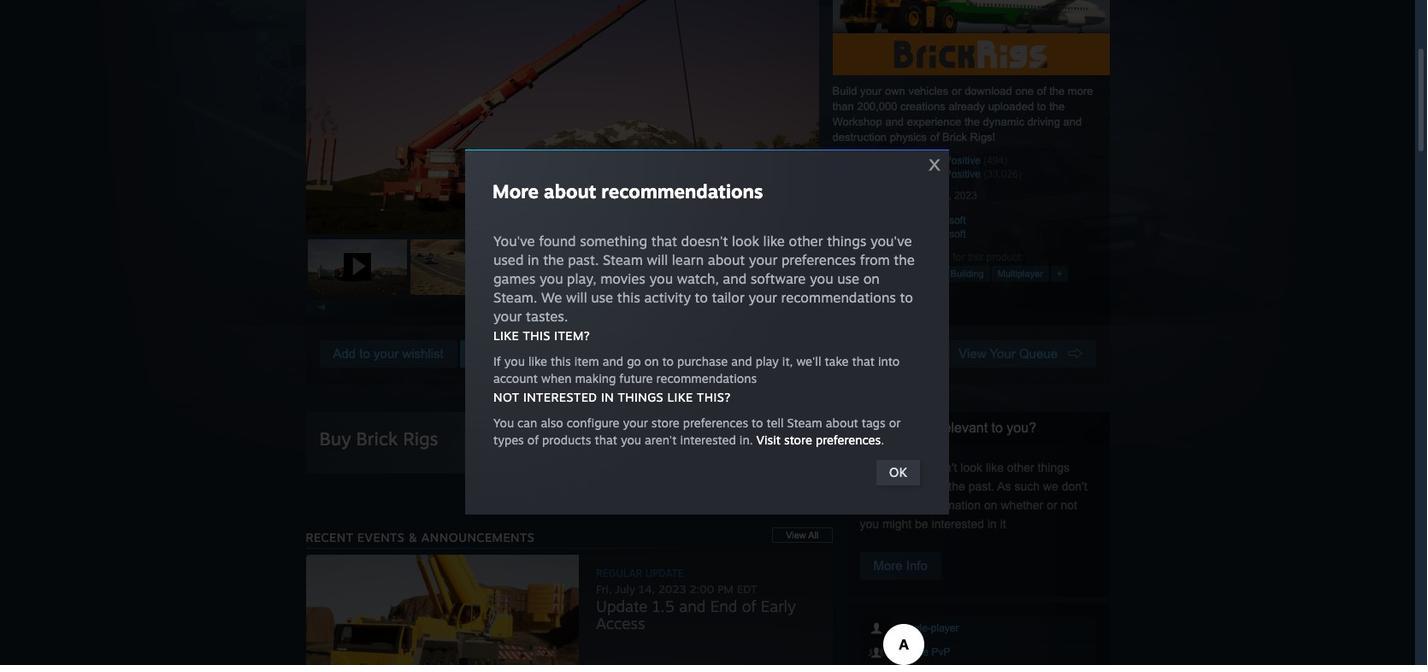 Task type: vqa. For each thing, say whether or not it's contained in the screenshot.
bottommost the 2023
yes



Task type: describe. For each thing, give the bounding box(es) containing it.
you down popular
[[810, 270, 834, 287]]

past. inside this game doesn't look like other things you've played in the past. as such we don't have much information on whether or not you might be interested in it
[[969, 480, 995, 494]]

buy
[[320, 428, 351, 450]]

to left you?
[[992, 421, 1004, 435]]

more info
[[874, 559, 928, 573]]

update 1.5 and end of early access
[[596, 597, 796, 633]]

doesn't inside the you've found something that doesn't look like other things you've used in the past. steam will learn about your preferences from the games you play, movies you watch, and software you use on steam. we will use this activity to tailor your recommendations to your tastes. like this item?
[[681, 233, 729, 250]]

have
[[860, 499, 886, 513]]

the inside this game doesn't look like other things you've played in the past. as such we don't have much information on whether or not you might be interested in it
[[949, 480, 966, 494]]

brick inside build your own vehicles or download one of the more than 200,000 creations already uploaded to the workshop and experience the dynamic driving and destruction physics of brick rigs!
[[943, 131, 968, 144]]

relevant
[[940, 421, 988, 435]]

take
[[825, 354, 849, 369]]

the down the found
[[543, 252, 564, 269]]

your left wishlist
[[374, 347, 399, 361]]

download
[[965, 85, 1013, 98]]

you inside you can also configure your store preferences to tell steam about tags or types of products that you aren't interested in.
[[621, 433, 642, 447]]

rigs!
[[971, 131, 996, 144]]

like up when
[[529, 354, 548, 369]]

this
[[860, 461, 883, 475]]

is this game relevant to you?
[[862, 421, 1037, 435]]

movies
[[601, 270, 646, 287]]

1 fluppisoft from the top
[[922, 215, 966, 227]]

recommendations inside the if you like this item and go on to purchase and play it, we'll take that into account when making future recommendations not interested in things like this?
[[657, 371, 757, 386]]

following
[[485, 347, 543, 361]]

ok
[[890, 465, 908, 481]]

on inside this game doesn't look like other things you've played in the past. as such we don't have much information on whether or not you might be interested in it
[[985, 499, 998, 513]]

0 horizontal spatial 2023
[[658, 583, 687, 596]]

recommendations inside the you've found something that doesn't look like other things you've used in the past. steam will learn about your preferences from the games you play, movies you watch, and software you use on steam. we will use this activity to tailor your recommendations to your tastes. like this item?
[[782, 289, 897, 306]]

be
[[916, 518, 929, 531]]

online
[[900, 647, 929, 659]]

visit
[[757, 433, 781, 447]]

like inside the you've found something that doesn't look like other things you've used in the past. steam will learn about your preferences from the games you play, movies you watch, and software you use on steam. we will use this activity to tailor your recommendations to your tastes. like this item?
[[764, 233, 785, 250]]

this right for
[[968, 252, 984, 264]]

visit store preferences .
[[757, 433, 885, 447]]

more info link
[[860, 553, 942, 580]]

go
[[627, 354, 642, 369]]

2 fluppisoft from the top
[[922, 228, 966, 240]]

not
[[1061, 499, 1078, 513]]

learn
[[672, 252, 704, 269]]

1 fluppisoft link from the top
[[922, 215, 966, 227]]

single-
[[900, 623, 932, 635]]

on inside the if you like this item and go on to purchase and play it, we'll take that into account when making future recommendations not interested in things like this?
[[645, 354, 659, 369]]

0 horizontal spatial brick
[[356, 428, 398, 450]]

your down software
[[749, 289, 778, 306]]

of inside update 1.5 and end of early access
[[742, 597, 757, 616]]

view your queue link
[[946, 341, 1096, 368]]

games
[[494, 270, 536, 287]]

into
[[879, 354, 900, 369]]

such
[[1015, 480, 1040, 494]]

tailor
[[712, 289, 745, 306]]

and left play
[[732, 354, 753, 369]]

the right from
[[894, 252, 915, 269]]

the down already
[[965, 116, 981, 128]]

0 vertical spatial recommendations
[[602, 180, 764, 203]]

1 horizontal spatial 2023
[[955, 190, 978, 202]]

like left this?
[[668, 390, 694, 405]]

steam inside you can also configure your store preferences to tell steam about tags or types of products that you aren't interested in.
[[788, 416, 823, 430]]

like
[[494, 329, 519, 343]]

visit store preferences link
[[757, 433, 881, 447]]

your inside you can also configure your store preferences to tell steam about tags or types of products that you aren't interested in.
[[623, 416, 648, 430]]

0 vertical spatial will
[[647, 252, 668, 269]]

build your own vehicles or download one of the more than 200,000 creations already uploaded to the workshop and experience the dynamic driving and destruction physics of brick rigs!
[[833, 85, 1094, 144]]

and right 'driving'
[[1064, 116, 1083, 128]]

configure
[[567, 416, 620, 430]]

2 fluppisoft link from the top
[[922, 228, 966, 240]]

more
[[1068, 85, 1094, 98]]

0 vertical spatial about
[[544, 180, 597, 203]]

on inside the you've found something that doesn't look like other things you've used in the past. steam will learn about your preferences from the games you play, movies you watch, and software you use on steam. we will use this activity to tailor your recommendations to your tastes. like this item?
[[864, 270, 880, 287]]

destruction
[[833, 131, 887, 144]]

account
[[494, 371, 538, 386]]

+
[[1057, 269, 1063, 279]]

one
[[1016, 85, 1034, 98]]

view your queue
[[959, 347, 1069, 361]]

more for more about recommendations
[[493, 180, 539, 203]]

you can also configure your store preferences to tell steam about tags or types of products that you aren't interested in.
[[494, 416, 901, 447]]

preferences inside you can also configure your store preferences to tell steam about tags or types of products that you aren't interested in.
[[683, 416, 749, 430]]

preferences inside the you've found something that doesn't look like other things you've used in the past. steam will learn about your preferences from the games you play, movies you watch, and software you use on steam. we will use this activity to tailor your recommendations to your tastes. like this item?
[[782, 252, 857, 269]]

add
[[333, 347, 356, 361]]

publisher:
[[833, 229, 884, 239]]

tell
[[767, 416, 784, 430]]

play,
[[567, 270, 597, 287]]

about inside the you've found something that doesn't look like other things you've used in the past. steam will learn about your preferences from the games you play, movies you watch, and software you use on steam. we will use this activity to tailor your recommendations to your tastes. like this item?
[[708, 252, 745, 269]]

as
[[998, 480, 1012, 494]]

things inside the if you like this item and go on to purchase and play it, we'll take that into account when making future recommendations not interested in things like this?
[[618, 390, 664, 405]]

doesn't inside this game doesn't look like other things you've played in the past. as such we don't have much information on whether or not you might be interested in it
[[920, 461, 958, 475]]

1 horizontal spatial use
[[838, 270, 860, 287]]

own
[[885, 85, 906, 98]]

edt
[[737, 583, 758, 596]]

in inside the you've found something that doesn't look like other things you've used in the past. steam will learn about your preferences from the games you play, movies you watch, and software you use on steam. we will use this activity to tailor your recommendations to your tastes. like this item?
[[528, 252, 539, 269]]

sandbox
[[839, 269, 876, 279]]

vehicles
[[909, 85, 949, 98]]

past. inside the you've found something that doesn't look like other things you've used in the past. steam will learn about your preferences from the games you play, movies you watch, and software you use on steam. we will use this activity to tailor your recommendations to your tastes. like this item?
[[568, 252, 599, 269]]

early
[[761, 597, 796, 616]]

online pvp
[[900, 647, 951, 659]]

in left it
[[988, 518, 997, 531]]

is
[[862, 421, 873, 435]]

already
[[949, 100, 986, 113]]

fri,
[[596, 583, 612, 596]]

2:00 pm edt
[[690, 583, 758, 596]]

of right one
[[1038, 85, 1047, 98]]

0 vertical spatial 14,
[[938, 190, 952, 202]]

1 horizontal spatial store
[[785, 433, 813, 447]]

view for view your queue
[[959, 347, 987, 361]]

this?
[[697, 390, 731, 405]]

1 horizontal spatial tags
[[931, 252, 951, 264]]

1 very from the top
[[922, 155, 942, 167]]

interested inside this game doesn't look like other things you've played in the past. as such we don't have much information on whether or not you might be interested in it
[[932, 518, 985, 531]]

info
[[907, 559, 928, 573]]

1 positive from the top
[[945, 155, 981, 167]]

defined
[[895, 252, 928, 264]]

and inside update 1.5 and end of early access
[[680, 597, 706, 616]]

not
[[494, 390, 520, 405]]

information
[[922, 499, 981, 513]]

and left go
[[603, 354, 624, 369]]

interested inside the if you like this item and go on to purchase and play it, we'll take that into account when making future recommendations not interested in things like this?
[[524, 390, 598, 405]]

your
[[990, 347, 1016, 361]]

events
[[357, 530, 405, 545]]

&
[[409, 530, 418, 545]]

types
[[494, 433, 524, 447]]

things inside the you've found something that doesn't look like other things you've used in the past. steam will learn about your preferences from the games you play, movies you watch, and software you use on steam. we will use this activity to tailor your recommendations to your tastes. like this item?
[[828, 233, 867, 250]]

add to your wishlist
[[333, 347, 444, 361]]

very positive (494) very positive (33,026)
[[922, 155, 1022, 181]]

also
[[541, 416, 564, 430]]

to inside you can also configure your store preferences to tell steam about tags or types of products that you aren't interested in.
[[752, 416, 764, 430]]

more about recommendations
[[493, 180, 764, 203]]

wishlist
[[402, 347, 444, 361]]

that inside you can also configure your store preferences to tell steam about tags or types of products that you aren't interested in.
[[595, 433, 618, 447]]

access
[[596, 614, 645, 633]]

in up the information
[[937, 480, 946, 494]]

to inside build your own vehicles or download one of the more than 200,000 creations already uploaded to the workshop and experience the dynamic driving and destruction physics of brick rigs!
[[1038, 100, 1047, 113]]

and inside the you've found something that doesn't look like other things you've used in the past. steam will learn about your preferences from the games you play, movies you watch, and software you use on steam. we will use this activity to tailor your recommendations to your tastes. like this item?
[[723, 270, 747, 287]]

queue
[[1020, 347, 1058, 361]]

recent events & announcements
[[306, 530, 535, 545]]

more for more info
[[874, 559, 903, 573]]

item?
[[555, 329, 591, 343]]

user-
[[871, 252, 895, 264]]

if you like this item and go on to purchase and play it, we'll take that into account when making future recommendations not interested in things like this?
[[494, 354, 900, 405]]

jul
[[922, 190, 935, 202]]

2 positive from the top
[[945, 169, 981, 181]]

popular user-defined tags for this product:
[[833, 252, 1024, 264]]



Task type: locate. For each thing, give the bounding box(es) containing it.
store up aren't
[[652, 416, 680, 430]]

1 vertical spatial will
[[566, 289, 588, 306]]

2 horizontal spatial or
[[1047, 499, 1058, 513]]

look
[[732, 233, 760, 250], [961, 461, 983, 475]]

store inside you can also configure your store preferences to tell steam about tags or types of products that you aren't interested in.
[[652, 416, 680, 430]]

your up 200,000
[[861, 85, 882, 98]]

from
[[861, 252, 890, 269]]

2 vertical spatial or
[[1047, 499, 1058, 513]]

in inside the if you like this item and go on to purchase and play it, we'll take that into account when making future recommendations not interested in things like this?
[[601, 390, 614, 405]]

more left info
[[874, 559, 903, 573]]

view
[[959, 347, 987, 361], [786, 530, 807, 541]]

you've up have
[[860, 480, 895, 494]]

that inside the you've found something that doesn't look like other things you've used in the past. steam will learn about your preferences from the games you play, movies you watch, and software you use on steam. we will use this activity to tailor your recommendations to your tastes. like this item?
[[652, 233, 678, 250]]

game up played
[[886, 461, 916, 475]]

on down as
[[985, 499, 998, 513]]

your inside build your own vehicles or download one of the more than 200,000 creations already uploaded to the workshop and experience the dynamic driving and destruction physics of brick rigs!
[[861, 85, 882, 98]]

2 horizontal spatial that
[[853, 354, 875, 369]]

14, right jul
[[938, 190, 952, 202]]

you up account
[[505, 354, 525, 369]]

that up learn
[[652, 233, 678, 250]]

2 vertical spatial interested
[[932, 518, 985, 531]]

brick down experience
[[943, 131, 968, 144]]

found
[[539, 233, 576, 250]]

rigs
[[403, 428, 439, 450]]

very
[[922, 155, 942, 167], [922, 169, 942, 181]]

0 vertical spatial brick
[[943, 131, 968, 144]]

like inside this game doesn't look like other things you've played in the past. as such we don't have much information on whether or not you might be interested in it
[[986, 461, 1004, 475]]

200,000
[[858, 100, 898, 113]]

this inside the if you like this item and go on to purchase and play it, we'll take that into account when making future recommendations not interested in things like this?
[[551, 354, 571, 369]]

ignored
[[584, 347, 631, 361]]

store right visit
[[785, 433, 813, 447]]

0 vertical spatial update
[[646, 567, 684, 580]]

your up like
[[494, 308, 522, 325]]

of inside you can also configure your store preferences to tell steam about tags or types of products that you aren't interested in.
[[528, 433, 539, 447]]

fluppisoft link down 'jul 14, 2023'
[[922, 215, 966, 227]]

popular
[[833, 252, 868, 264]]

this down movies
[[618, 289, 641, 306]]

1 horizontal spatial interested
[[681, 433, 737, 447]]

this down "tastes."
[[523, 329, 551, 343]]

this right is
[[876, 421, 898, 435]]

0 horizontal spatial will
[[566, 289, 588, 306]]

2 vertical spatial that
[[595, 433, 618, 447]]

experience
[[908, 116, 962, 128]]

regular
[[596, 567, 643, 580]]

1 horizontal spatial about
[[708, 252, 745, 269]]

more
[[493, 180, 539, 203], [874, 559, 903, 573]]

steam up visit store preferences link
[[788, 416, 823, 430]]

you've up user- in the right of the page
[[871, 233, 913, 250]]

0 vertical spatial on
[[864, 270, 880, 287]]

past. left as
[[969, 480, 995, 494]]

0 horizontal spatial view
[[786, 530, 807, 541]]

1 vertical spatial past.
[[969, 480, 995, 494]]

preferences
[[782, 252, 857, 269], [683, 416, 749, 430], [816, 433, 881, 447]]

view all
[[786, 530, 819, 541]]

tags inside you can also configure your store preferences to tell steam about tags or types of products that you aren't interested in.
[[862, 416, 886, 430]]

or up already
[[952, 85, 962, 98]]

if
[[494, 354, 501, 369]]

interested
[[524, 390, 598, 405], [681, 433, 737, 447], [932, 518, 985, 531]]

1.5
[[653, 597, 675, 616]]

recommendations up learn
[[602, 180, 764, 203]]

fluppisoft up for
[[922, 228, 966, 240]]

in
[[528, 252, 539, 269], [601, 390, 614, 405], [937, 480, 946, 494], [988, 518, 997, 531]]

1 vertical spatial fluppisoft link
[[922, 228, 966, 240]]

update inside update 1.5 and end of early access
[[596, 597, 648, 616]]

interested left in.
[[681, 433, 737, 447]]

1 vertical spatial that
[[853, 354, 875, 369]]

0 horizontal spatial 14,
[[639, 583, 655, 596]]

products
[[543, 433, 592, 447]]

1 vertical spatial fluppisoft
[[922, 228, 966, 240]]

0 vertical spatial doesn't
[[681, 233, 729, 250]]

other up such
[[1008, 461, 1035, 475]]

steam
[[603, 252, 643, 269], [788, 416, 823, 430]]

things
[[828, 233, 867, 250], [618, 390, 664, 405], [1038, 461, 1070, 475]]

0 horizontal spatial steam
[[603, 252, 643, 269]]

brick
[[943, 131, 968, 144], [356, 428, 398, 450]]

look inside this game doesn't look like other things you've played in the past. as such we don't have much information on whether or not you might be interested in it
[[961, 461, 983, 475]]

end
[[711, 597, 738, 616]]

online pvp link
[[860, 642, 1096, 664]]

things down future
[[618, 390, 664, 405]]

1 horizontal spatial other
[[1008, 461, 1035, 475]]

1 vertical spatial brick
[[356, 428, 398, 450]]

announcements
[[422, 530, 535, 545]]

1 horizontal spatial will
[[647, 252, 668, 269]]

1 vertical spatial on
[[645, 354, 659, 369]]

in right used
[[528, 252, 539, 269]]

multiplayer link
[[992, 266, 1050, 282]]

0 horizontal spatial that
[[595, 433, 618, 447]]

1 vertical spatial interested
[[681, 433, 737, 447]]

on right go
[[645, 354, 659, 369]]

sandbox link
[[833, 266, 882, 282]]

brick right buy
[[356, 428, 398, 450]]

2 vertical spatial things
[[1038, 461, 1070, 475]]

1 vertical spatial steam
[[788, 416, 823, 430]]

or
[[952, 85, 962, 98], [890, 416, 901, 430], [1047, 499, 1058, 513]]

very down physics
[[922, 155, 942, 167]]

1 vertical spatial 14,
[[639, 583, 655, 596]]

don't
[[1062, 480, 1088, 494]]

you up activity
[[650, 270, 673, 287]]

(494)
[[984, 155, 1008, 167]]

creations
[[901, 100, 946, 113]]

0 horizontal spatial more
[[493, 180, 539, 203]]

past. up play,
[[568, 252, 599, 269]]

1 horizontal spatial or
[[952, 85, 962, 98]]

about
[[544, 180, 597, 203], [708, 252, 745, 269], [826, 416, 859, 430]]

1 horizontal spatial things
[[828, 233, 867, 250]]

0 horizontal spatial doesn't
[[681, 233, 729, 250]]

view inside view all link
[[786, 530, 807, 541]]

about left is
[[826, 416, 859, 430]]

2 horizontal spatial on
[[985, 499, 998, 513]]

uploaded
[[989, 100, 1035, 113]]

the left 'more'
[[1050, 85, 1065, 98]]

activity
[[645, 289, 691, 306]]

played
[[898, 480, 933, 494]]

2 very from the top
[[922, 169, 942, 181]]

0 vertical spatial tags
[[931, 252, 951, 264]]

0 horizontal spatial use
[[591, 289, 614, 306]]

much
[[890, 499, 919, 513]]

1 horizontal spatial look
[[961, 461, 983, 475]]

fri, july 14, 2023
[[596, 583, 687, 596]]

you've found something that doesn't look like other things you've used in the past. steam will learn about your preferences from the games you play, movies you watch, and software you use on steam. we will use this activity to tailor your recommendations to your tastes. like this item?
[[494, 233, 915, 343]]

play
[[756, 354, 779, 369]]

1 vertical spatial store
[[785, 433, 813, 447]]

0 vertical spatial game
[[902, 421, 936, 435]]

to right add
[[360, 347, 370, 361]]

use down play,
[[591, 289, 614, 306]]

like up software
[[764, 233, 785, 250]]

positive down rigs! at the right top of page
[[945, 155, 981, 167]]

the up 'driving'
[[1050, 100, 1065, 113]]

view inside 'view your queue' 'link'
[[959, 347, 987, 361]]

tags left for
[[931, 252, 951, 264]]

look inside the you've found something that doesn't look like other things you've used in the past. steam will learn about your preferences from the games you play, movies you watch, and software you use on steam. we will use this activity to tailor your recommendations to your tastes. like this item?
[[732, 233, 760, 250]]

you?
[[1007, 421, 1037, 435]]

1 vertical spatial view
[[786, 530, 807, 541]]

view left all
[[786, 530, 807, 541]]

0 horizontal spatial tags
[[862, 416, 886, 430]]

look down relevant
[[961, 461, 983, 475]]

future
[[620, 371, 653, 386]]

you left aren't
[[621, 433, 642, 447]]

2023 up 1.5
[[658, 583, 687, 596]]

tastes.
[[526, 308, 568, 325]]

you inside this game doesn't look like other things you've played in the past. as such we don't have much information on whether or not you might be interested in it
[[860, 518, 880, 531]]

interested down the information
[[932, 518, 985, 531]]

watch,
[[677, 270, 719, 287]]

we
[[1044, 480, 1059, 494]]

update
[[646, 567, 684, 580], [596, 597, 648, 616]]

or inside build your own vehicles or download one of the more than 200,000 creations already uploaded to the workshop and experience the dynamic driving and destruction physics of brick rigs!
[[952, 85, 962, 98]]

use down popular
[[838, 270, 860, 287]]

you've inside this game doesn't look like other things you've played in the past. as such we don't have much information on whether or not you might be interested in it
[[860, 480, 895, 494]]

can
[[518, 416, 538, 430]]

preferences down this?
[[683, 416, 749, 430]]

build
[[833, 85, 858, 98]]

or left not
[[1047, 499, 1058, 513]]

of down edt
[[742, 597, 757, 616]]

0 vertical spatial fluppisoft
[[922, 215, 966, 227]]

tags up .
[[862, 416, 886, 430]]

all
[[809, 530, 819, 541]]

0 vertical spatial use
[[838, 270, 860, 287]]

0 vertical spatial things
[[828, 233, 867, 250]]

1 horizontal spatial steam
[[788, 416, 823, 430]]

interested inside you can also configure your store preferences to tell steam about tags or types of products that you aren't interested in.
[[681, 433, 737, 447]]

whether
[[1001, 499, 1044, 513]]

1 horizontal spatial more
[[874, 559, 903, 573]]

2023 down very positive (494) very positive (33,026)
[[955, 190, 978, 202]]

you
[[494, 416, 514, 430]]

recent
[[306, 530, 354, 545]]

to inside the if you like this item and go on to purchase and play it, we'll take that into account when making future recommendations not interested in things like this?
[[663, 354, 674, 369]]

0 vertical spatial view
[[959, 347, 987, 361]]

view for view all
[[786, 530, 807, 541]]

game right .
[[902, 421, 936, 435]]

recommendations down sandbox link
[[782, 289, 897, 306]]

will left learn
[[647, 252, 668, 269]]

other inside this game doesn't look like other things you've played in the past. as such we don't have much information on whether or not you might be interested in it
[[1008, 461, 1035, 475]]

jul 14, 2023
[[922, 190, 978, 202]]

fluppisoft link up for
[[922, 228, 966, 240]]

on down from
[[864, 270, 880, 287]]

or inside this game doesn't look like other things you've played in the past. as such we don't have much information on whether or not you might be interested in it
[[1047, 499, 1058, 513]]

0 vertical spatial steam
[[603, 252, 643, 269]]

1 vertical spatial more
[[874, 559, 903, 573]]

1 vertical spatial use
[[591, 289, 614, 306]]

0 vertical spatial positive
[[945, 155, 981, 167]]

0 vertical spatial or
[[952, 85, 962, 98]]

add to your wishlist link
[[320, 341, 458, 368]]

0 vertical spatial more
[[493, 180, 539, 203]]

0 horizontal spatial about
[[544, 180, 597, 203]]

0 vertical spatial preferences
[[782, 252, 857, 269]]

recommendations
[[602, 180, 764, 203], [782, 289, 897, 306], [657, 371, 757, 386]]

1 vertical spatial very
[[922, 169, 942, 181]]

steam inside the you've found something that doesn't look like other things you've used in the past. steam will learn about your preferences from the games you play, movies you watch, and software you use on steam. we will use this activity to tailor your recommendations to your tastes. like this item?
[[603, 252, 643, 269]]

the up the information
[[949, 480, 966, 494]]

purchase
[[678, 354, 728, 369]]

preferences up software
[[782, 252, 857, 269]]

2 horizontal spatial about
[[826, 416, 859, 430]]

0 vertical spatial very
[[922, 155, 942, 167]]

update down july
[[596, 597, 648, 616]]

very up jul
[[922, 169, 942, 181]]

to up 'driving'
[[1038, 100, 1047, 113]]

0 horizontal spatial on
[[645, 354, 659, 369]]

store
[[652, 416, 680, 430], [785, 433, 813, 447]]

1 vertical spatial you've
[[860, 480, 895, 494]]

view all link
[[773, 528, 833, 543]]

1 vertical spatial about
[[708, 252, 745, 269]]

and up the tailor
[[723, 270, 747, 287]]

about inside you can also configure your store preferences to tell steam about tags or types of products that you aren't interested in.
[[826, 416, 859, 430]]

1 horizontal spatial view
[[959, 347, 987, 361]]

2023
[[955, 190, 978, 202], [658, 583, 687, 596]]

use
[[838, 270, 860, 287], [591, 289, 614, 306]]

2 horizontal spatial things
[[1038, 461, 1070, 475]]

this up when
[[551, 354, 571, 369]]

your up aren't
[[623, 416, 648, 430]]

2 vertical spatial recommendations
[[657, 371, 757, 386]]

2 vertical spatial on
[[985, 499, 998, 513]]

steam.
[[494, 289, 538, 306]]

game inside this game doesn't look like other things you've played in the past. as such we don't have much information on whether or not you might be interested in it
[[886, 461, 916, 475]]

1 vertical spatial doesn't
[[920, 461, 958, 475]]

doesn't
[[681, 233, 729, 250], [920, 461, 958, 475]]

0 horizontal spatial or
[[890, 416, 901, 430]]

doesn't up played
[[920, 461, 958, 475]]

will down play,
[[566, 289, 588, 306]]

1 vertical spatial update
[[596, 597, 648, 616]]

0 horizontal spatial past.
[[568, 252, 599, 269]]

1 vertical spatial recommendations
[[782, 289, 897, 306]]

2 vertical spatial preferences
[[816, 433, 881, 447]]

to right go
[[663, 354, 674, 369]]

1 horizontal spatial that
[[652, 233, 678, 250]]

positive up 'jul 14, 2023'
[[945, 169, 981, 181]]

0 vertical spatial look
[[732, 233, 760, 250]]

1 vertical spatial 2023
[[658, 583, 687, 596]]

might
[[883, 518, 912, 531]]

you down have
[[860, 518, 880, 531]]

to down "defined"
[[901, 289, 914, 306]]

2 horizontal spatial interested
[[932, 518, 985, 531]]

you up we
[[540, 270, 563, 287]]

1 horizontal spatial doesn't
[[920, 461, 958, 475]]

1 horizontal spatial on
[[864, 270, 880, 287]]

you've
[[494, 233, 535, 250]]

1 vertical spatial positive
[[945, 169, 981, 181]]

buy brick rigs
[[320, 428, 439, 450]]

to down watch,
[[695, 289, 708, 306]]

it,
[[783, 354, 793, 369]]

recommendations down purchase
[[657, 371, 757, 386]]

update up "fri, july 14, 2023" in the bottom left of the page
[[646, 567, 684, 580]]

0 vertical spatial that
[[652, 233, 678, 250]]

software
[[751, 270, 806, 287]]

0 vertical spatial fluppisoft link
[[922, 215, 966, 227]]

steam up movies
[[603, 252, 643, 269]]

other up software
[[789, 233, 824, 250]]

july
[[615, 583, 636, 596]]

this
[[968, 252, 984, 264], [618, 289, 641, 306], [523, 329, 551, 343], [551, 354, 571, 369], [876, 421, 898, 435]]

that inside the if you like this item and go on to purchase and play it, we'll take that into account when making future recommendations not interested in things like this?
[[853, 354, 875, 369]]

1 horizontal spatial brick
[[943, 131, 968, 144]]

you've inside the you've found something that doesn't look like other things you've used in the past. steam will learn about your preferences from the games you play, movies you watch, and software you use on steam. we will use this activity to tailor your recommendations to your tastes. like this item?
[[871, 233, 913, 250]]

doesn't up learn
[[681, 233, 729, 250]]

or inside you can also configure your store preferences to tell steam about tags or types of products that you aren't interested in.
[[890, 416, 901, 430]]

0 vertical spatial past.
[[568, 252, 599, 269]]

0 horizontal spatial interested
[[524, 390, 598, 405]]

pm
[[718, 583, 734, 596]]

0 vertical spatial you've
[[871, 233, 913, 250]]

physics
[[890, 131, 928, 144]]

0 horizontal spatial other
[[789, 233, 824, 250]]

1 vertical spatial look
[[961, 461, 983, 475]]

1 horizontal spatial past.
[[969, 480, 995, 494]]

about up watch,
[[708, 252, 745, 269]]

or right is
[[890, 416, 901, 430]]

you inside the if you like this item and go on to purchase and play it, we'll take that into account when making future recommendations not interested in things like this?
[[505, 354, 525, 369]]

fluppisoft
[[922, 215, 966, 227], [922, 228, 966, 240]]

and up physics
[[886, 116, 904, 128]]

it
[[1001, 518, 1007, 531]]

pvp
[[932, 647, 951, 659]]

of down can
[[528, 433, 539, 447]]

0 vertical spatial 2023
[[955, 190, 978, 202]]

1 vertical spatial or
[[890, 416, 901, 430]]

in down making
[[601, 390, 614, 405]]

that left into
[[853, 354, 875, 369]]

more up you've
[[493, 180, 539, 203]]

other inside the you've found something that doesn't look like other things you've used in the past. steam will learn about your preferences from the games you play, movies you watch, and software you use on steam. we will use this activity to tailor your recommendations to your tastes. like this item?
[[789, 233, 824, 250]]

making
[[575, 371, 616, 386]]

things inside this game doesn't look like other things you've played in the past. as such we don't have much information on whether or not you might be interested in it
[[1038, 461, 1070, 475]]

14, down regular update
[[639, 583, 655, 596]]

1 vertical spatial tags
[[862, 416, 886, 430]]

preferences up this in the right bottom of the page
[[816, 433, 881, 447]]

.
[[881, 433, 885, 447]]

like up as
[[986, 461, 1004, 475]]

of down experience
[[931, 131, 940, 144]]

14,
[[938, 190, 952, 202], [639, 583, 655, 596]]

0 horizontal spatial things
[[618, 390, 664, 405]]

0 vertical spatial store
[[652, 416, 680, 430]]

your up software
[[749, 252, 778, 269]]



